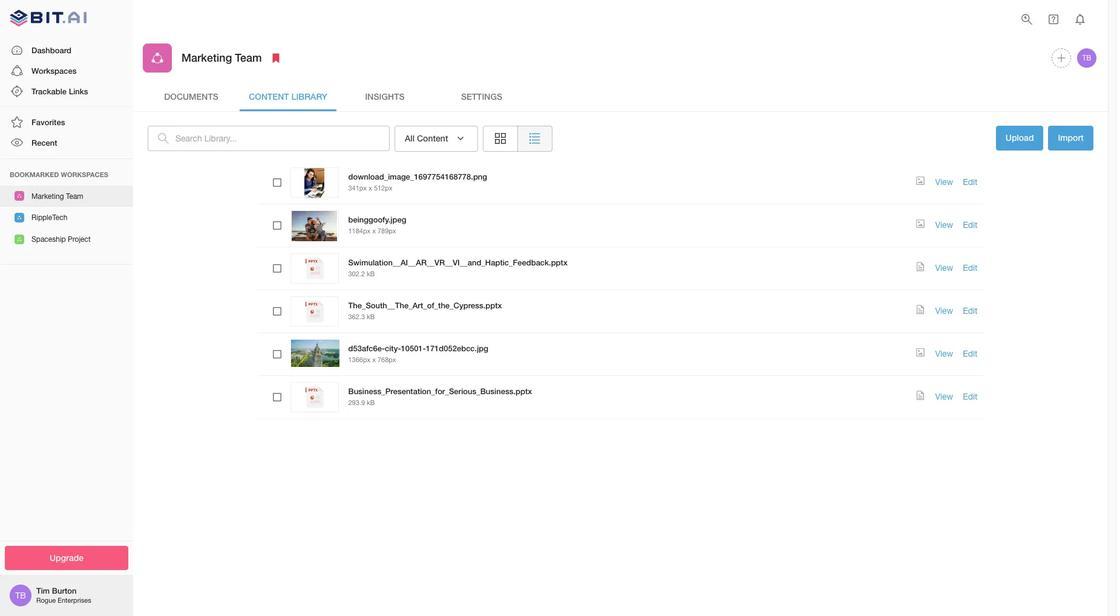 Task type: describe. For each thing, give the bounding box(es) containing it.
project
[[68, 235, 91, 244]]

edit for business_presentation_for_serious_business.pptx
[[963, 392, 978, 402]]

trackable links button
[[0, 81, 133, 102]]

remove bookmark image
[[269, 51, 283, 65]]

view link for d53afc6e-city-10501-171d052ebcc.jpg
[[936, 349, 954, 359]]

view for swimulation__ai__ar__vr__vi__and_haptic_feedback.pptx
[[936, 263, 954, 273]]

settings
[[461, 91, 503, 102]]

1366px
[[348, 356, 371, 364]]

302.2
[[348, 271, 365, 278]]

content library link
[[240, 82, 337, 111]]

edit link for beinggoofy.jpeg
[[963, 220, 978, 230]]

view for business_presentation_for_serious_business.pptx
[[936, 392, 954, 402]]

view link for the_south__the_art_of_the_cypress.pptx
[[936, 306, 954, 316]]

dashboard
[[31, 45, 71, 55]]

insights
[[365, 91, 405, 102]]

insights link
[[337, 82, 433, 111]]

view for download_image_1697754168778.png
[[936, 177, 954, 187]]

all
[[405, 133, 415, 143]]

marketing team inside marketing team button
[[31, 192, 83, 201]]

view link for swimulation__ai__ar__vr__vi__and_haptic_feedback.pptx
[[936, 263, 954, 273]]

settings link
[[433, 82, 530, 111]]

x for beinggoofy.jpeg
[[372, 228, 376, 235]]

d53afc6e-
[[348, 344, 385, 353]]

dashboard button
[[0, 40, 133, 60]]

rippletech button
[[0, 207, 133, 229]]

trackable links
[[31, 87, 88, 96]]

marketing team button
[[0, 186, 133, 207]]

the_south__the_art_of_the_cypress.pptx
[[348, 301, 502, 310]]

enterprises
[[58, 598, 91, 605]]

upgrade
[[50, 553, 84, 563]]

beinggoofy.jpeg
[[348, 215, 406, 224]]

tim burton rogue enterprises
[[36, 587, 91, 605]]

download_image_1697754168778.png 341px x 512px
[[348, 172, 487, 192]]

edit for d53afc6e-city-10501-171d052ebcc.jpg
[[963, 349, 978, 359]]

Search Library... search field
[[176, 126, 390, 151]]

favorites button
[[0, 112, 133, 133]]

tab list containing documents
[[143, 82, 1099, 111]]

upgrade button
[[5, 546, 128, 571]]

edit for swimulation__ai__ar__vr__vi__and_haptic_feedback.pptx
[[963, 263, 978, 273]]

1184px
[[348, 228, 371, 235]]

rogue
[[36, 598, 56, 605]]

768px
[[378, 356, 396, 364]]

view link for download_image_1697754168778.png
[[936, 177, 954, 187]]

business_presentation_for_serious_business.pptx
[[348, 387, 532, 396]]

workspaces button
[[0, 60, 133, 81]]

spaceship project
[[31, 235, 91, 244]]

x for download_image_1697754168778.png
[[369, 185, 372, 192]]

all content button
[[395, 126, 478, 152]]

download_image_1697754168778.png
[[348, 172, 487, 181]]

content library
[[249, 91, 327, 102]]

edit link for download_image_1697754168778.png
[[963, 177, 978, 187]]

tb inside tb button
[[1083, 54, 1092, 62]]

burton
[[52, 587, 77, 596]]

workspaces
[[31, 66, 77, 76]]

x inside d53afc6e-city-10501-171d052ebcc.jpg 1366px x 768px
[[372, 356, 376, 364]]

789px
[[378, 228, 396, 235]]

library
[[291, 91, 327, 102]]

spaceship project button
[[0, 229, 133, 250]]

edit for beinggoofy.jpeg
[[963, 220, 978, 230]]

edit for download_image_1697754168778.png
[[963, 177, 978, 187]]

view link for beinggoofy.jpeg
[[936, 220, 954, 230]]

362.3
[[348, 313, 365, 321]]



Task type: locate. For each thing, give the bounding box(es) containing it.
0 vertical spatial tb
[[1083, 54, 1092, 62]]

3 view from the top
[[936, 263, 954, 273]]

0 vertical spatial marketing team
[[182, 51, 262, 64]]

d53afc6e-city-10501-171d052ebcc.jpg 1366px x 768px
[[348, 344, 489, 364]]

edit link
[[963, 177, 978, 187], [963, 220, 978, 230], [963, 263, 978, 273], [963, 306, 978, 316], [963, 349, 978, 359], [963, 392, 978, 402]]

5 view from the top
[[936, 349, 954, 359]]

1 vertical spatial team
[[66, 192, 83, 201]]

favorites
[[31, 118, 65, 127]]

view for d53afc6e-city-10501-171d052ebcc.jpg
[[936, 349, 954, 359]]

0 horizontal spatial content
[[249, 91, 289, 102]]

1 vertical spatial x
[[372, 228, 376, 235]]

6 view link from the top
[[936, 392, 954, 402]]

x inside beinggoofy.jpeg 1184px x 789px
[[372, 228, 376, 235]]

4 view from the top
[[936, 306, 954, 316]]

kb right 362.3
[[367, 313, 375, 321]]

x
[[369, 185, 372, 192], [372, 228, 376, 235], [372, 356, 376, 364]]

10501-
[[401, 344, 426, 353]]

0 vertical spatial kb
[[367, 271, 375, 278]]

team left remove bookmark image
[[235, 51, 262, 64]]

edit link for d53afc6e-city-10501-171d052ebcc.jpg
[[963, 349, 978, 359]]

import
[[1059, 133, 1084, 143]]

city-
[[385, 344, 401, 353]]

x right 341px
[[369, 185, 372, 192]]

content inside tab list
[[249, 91, 289, 102]]

kb inside business_presentation_for_serious_business.pptx 293.9 kb
[[367, 399, 375, 407]]

1 vertical spatial tb
[[15, 591, 26, 601]]

documents
[[164, 91, 218, 102]]

upload button
[[996, 126, 1044, 152], [996, 126, 1044, 150]]

team
[[235, 51, 262, 64], [66, 192, 83, 201]]

1 kb from the top
[[367, 271, 375, 278]]

6 edit link from the top
[[963, 392, 978, 402]]

view for beinggoofy.jpeg
[[936, 220, 954, 230]]

edit link for the_south__the_art_of_the_cypress.pptx
[[963, 306, 978, 316]]

kb right 302.2
[[367, 271, 375, 278]]

tim
[[36, 587, 50, 596]]

171d052ebcc.jpg
[[426, 344, 489, 353]]

1 edit link from the top
[[963, 177, 978, 187]]

swimulation__ai__ar__vr__vi__and_haptic_feedback.pptx 302.2 kb
[[348, 258, 568, 278]]

1 horizontal spatial team
[[235, 51, 262, 64]]

0 horizontal spatial team
[[66, 192, 83, 201]]

1 vertical spatial kb
[[367, 313, 375, 321]]

content
[[249, 91, 289, 102], [417, 133, 448, 143]]

marketing inside button
[[31, 192, 64, 201]]

2 vertical spatial x
[[372, 356, 376, 364]]

4 view link from the top
[[936, 306, 954, 316]]

0 horizontal spatial tb
[[15, 591, 26, 601]]

0 horizontal spatial marketing team
[[31, 192, 83, 201]]

1 view from the top
[[936, 177, 954, 187]]

0 horizontal spatial marketing
[[31, 192, 64, 201]]

2 view link from the top
[[936, 220, 954, 230]]

3 kb from the top
[[367, 399, 375, 407]]

business_presentation_for_serious_business.pptx 293.9 kb
[[348, 387, 532, 407]]

1 horizontal spatial content
[[417, 133, 448, 143]]

workspaces
[[61, 170, 108, 178]]

content right all
[[417, 133, 448, 143]]

1 view link from the top
[[936, 177, 954, 187]]

bookmarked
[[10, 170, 59, 178]]

tb
[[1083, 54, 1092, 62], [15, 591, 26, 601]]

0 vertical spatial team
[[235, 51, 262, 64]]

0 vertical spatial x
[[369, 185, 372, 192]]

bookmarked workspaces
[[10, 170, 108, 178]]

kb
[[367, 271, 375, 278], [367, 313, 375, 321], [367, 399, 375, 407]]

x left 768px at the bottom of the page
[[372, 356, 376, 364]]

kb for business_presentation_for_serious_business.pptx
[[367, 399, 375, 407]]

293.9
[[348, 399, 365, 407]]

kb for swimulation__ai__ar__vr__vi__and_haptic_feedback.pptx
[[367, 271, 375, 278]]

links
[[69, 87, 88, 96]]

import button
[[1049, 126, 1094, 150]]

edit
[[963, 177, 978, 187], [963, 220, 978, 230], [963, 263, 978, 273], [963, 306, 978, 316], [963, 349, 978, 359], [963, 392, 978, 402]]

marketing team
[[182, 51, 262, 64], [31, 192, 83, 201]]

kb right 293.9
[[367, 399, 375, 407]]

kb inside swimulation__ai__ar__vr__vi__and_haptic_feedback.pptx 302.2 kb
[[367, 271, 375, 278]]

spaceship
[[31, 235, 66, 244]]

4 edit from the top
[[963, 306, 978, 316]]

all content
[[405, 133, 448, 143]]

upload
[[1006, 133, 1034, 143]]

2 edit link from the top
[[963, 220, 978, 230]]

marketing team up 'documents'
[[182, 51, 262, 64]]

edit for the_south__the_art_of_the_cypress.pptx
[[963, 306, 978, 316]]

view for the_south__the_art_of_the_cypress.pptx
[[936, 306, 954, 316]]

team inside button
[[66, 192, 83, 201]]

content down remove bookmark image
[[249, 91, 289, 102]]

5 edit link from the top
[[963, 349, 978, 359]]

4 edit link from the top
[[963, 306, 978, 316]]

swimulation__ai__ar__vr__vi__and_haptic_feedback.pptx
[[348, 258, 568, 267]]

beinggoofy.jpeg 1184px x 789px
[[348, 215, 406, 235]]

3 view link from the top
[[936, 263, 954, 273]]

1 vertical spatial marketing
[[31, 192, 64, 201]]

kb for the_south__the_art_of_the_cypress.pptx
[[367, 313, 375, 321]]

the_south__the_art_of_the_cypress.pptx 362.3 kb
[[348, 301, 502, 321]]

marketing team down bookmarked workspaces
[[31, 192, 83, 201]]

5 view link from the top
[[936, 349, 954, 359]]

1 edit from the top
[[963, 177, 978, 187]]

marketing up rippletech
[[31, 192, 64, 201]]

3 edit link from the top
[[963, 263, 978, 273]]

marketing up 'documents'
[[182, 51, 232, 64]]

2 view from the top
[[936, 220, 954, 230]]

2 kb from the top
[[367, 313, 375, 321]]

6 view from the top
[[936, 392, 954, 402]]

341px
[[348, 185, 367, 192]]

edit link for business_presentation_for_serious_business.pptx
[[963, 392, 978, 402]]

1 horizontal spatial marketing team
[[182, 51, 262, 64]]

marketing
[[182, 51, 232, 64], [31, 192, 64, 201]]

x inside download_image_1697754168778.png 341px x 512px
[[369, 185, 372, 192]]

1 vertical spatial content
[[417, 133, 448, 143]]

2 vertical spatial kb
[[367, 399, 375, 407]]

6 edit from the top
[[963, 392, 978, 402]]

0 vertical spatial content
[[249, 91, 289, 102]]

documents link
[[143, 82, 240, 111]]

1 horizontal spatial marketing
[[182, 51, 232, 64]]

1 vertical spatial marketing team
[[31, 192, 83, 201]]

2 edit from the top
[[963, 220, 978, 230]]

512px
[[374, 185, 393, 192]]

view link for business_presentation_for_serious_business.pptx
[[936, 392, 954, 402]]

x down beinggoofy.jpeg
[[372, 228, 376, 235]]

view
[[936, 177, 954, 187], [936, 220, 954, 230], [936, 263, 954, 273], [936, 306, 954, 316], [936, 349, 954, 359], [936, 392, 954, 402]]

3 edit from the top
[[963, 263, 978, 273]]

content inside button
[[417, 133, 448, 143]]

rippletech
[[31, 214, 67, 222]]

tab list
[[143, 82, 1099, 111]]

view link
[[936, 177, 954, 187], [936, 220, 954, 230], [936, 263, 954, 273], [936, 306, 954, 316], [936, 349, 954, 359], [936, 392, 954, 402]]

tb button
[[1076, 47, 1099, 70]]

group
[[483, 126, 552, 152]]

trackable
[[31, 87, 67, 96]]

0 vertical spatial marketing
[[182, 51, 232, 64]]

5 edit from the top
[[963, 349, 978, 359]]

1 horizontal spatial tb
[[1083, 54, 1092, 62]]

kb inside the_south__the_art_of_the_cypress.pptx 362.3 kb
[[367, 313, 375, 321]]

recent button
[[0, 133, 133, 153]]

team up rippletech button
[[66, 192, 83, 201]]

edit link for swimulation__ai__ar__vr__vi__and_haptic_feedback.pptx
[[963, 263, 978, 273]]

recent
[[31, 138, 57, 148]]



Task type: vqa. For each thing, say whether or not it's contained in the screenshot.
/
no



